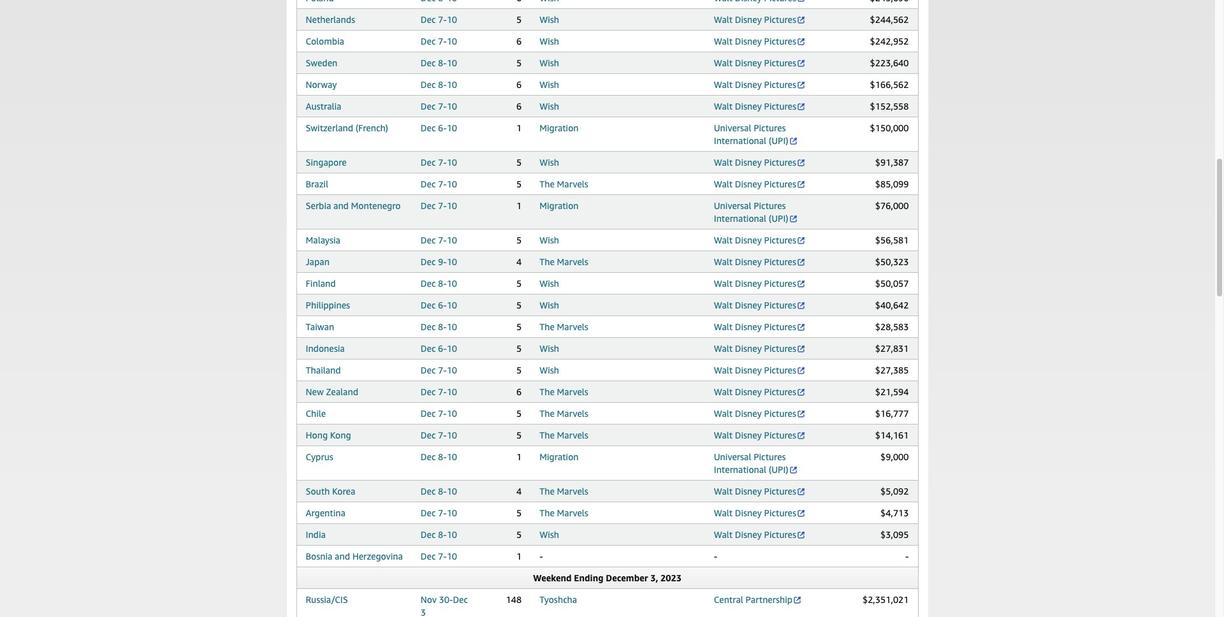 Task type: locate. For each thing, give the bounding box(es) containing it.
1 vertical spatial dec 6-10 link
[[421, 300, 457, 311]]

2 dec 7-10 from the top
[[421, 36, 457, 47]]

1 vertical spatial migration link
[[540, 200, 579, 211]]

walt disney pictures link for $223,640
[[714, 57, 806, 68]]

$50,323
[[875, 256, 909, 267]]

15 walt from the top
[[714, 386, 733, 397]]

marvels for chile
[[557, 408, 588, 419]]

11 walt disney pictures from the top
[[714, 300, 796, 311]]

9 walt disney pictures from the top
[[714, 256, 796, 267]]

4 walt disney pictures from the top
[[714, 79, 796, 90]]

14 disney from the top
[[735, 365, 762, 376]]

dec 7-10 for hong kong
[[421, 430, 457, 441]]

24 10 from the top
[[447, 551, 457, 562]]

walt for $91,387
[[714, 157, 733, 168]]

dec 8-10 link
[[421, 57, 457, 68], [421, 79, 457, 90], [421, 278, 457, 289], [421, 321, 457, 332], [421, 451, 457, 462], [421, 486, 457, 497], [421, 529, 457, 540]]

3 (upi) from the top
[[769, 464, 789, 475]]

2 marvels from the top
[[557, 256, 588, 267]]

10 for colombia
[[447, 36, 457, 47]]

8 the from the top
[[540, 508, 555, 518]]

13 walt from the top
[[714, 343, 733, 354]]

dec for malaysia
[[421, 235, 436, 245]]

herzegovina
[[352, 551, 403, 562]]

4 wish from the top
[[540, 79, 559, 90]]

pictures for $4,713
[[764, 508, 796, 518]]

marvels for argentina
[[557, 508, 588, 518]]

switzerland (french)
[[306, 122, 388, 133]]

wish
[[540, 14, 559, 25], [540, 36, 559, 47], [540, 57, 559, 68], [540, 79, 559, 90], [540, 101, 559, 112], [540, 157, 559, 168], [540, 235, 559, 245], [540, 278, 559, 289], [540, 300, 559, 311], [540, 343, 559, 354], [540, 365, 559, 376], [540, 529, 559, 540]]

7 dec 8-10 from the top
[[421, 529, 457, 540]]

2 vertical spatial universal
[[714, 451, 751, 462]]

wish for netherlands
[[540, 14, 559, 25]]

6 for colombia
[[516, 36, 522, 47]]

taiwan link
[[306, 321, 334, 332]]

17 disney from the top
[[735, 430, 762, 441]]

3 international from the top
[[714, 464, 767, 475]]

dec for taiwan
[[421, 321, 436, 332]]

11 walt disney pictures link from the top
[[714, 300, 806, 311]]

dec 7-10 link for serbia and montenegro
[[421, 200, 457, 211]]

$2,351,021
[[863, 594, 909, 605]]

11 disney from the top
[[735, 300, 762, 311]]

7- for chile
[[438, 408, 447, 419]]

3 dec 8-10 link from the top
[[421, 278, 457, 289]]

7 7- from the top
[[438, 235, 447, 245]]

2 vertical spatial (upi)
[[769, 464, 789, 475]]

1 for switzerland (french)
[[516, 122, 522, 133]]

11 walt from the top
[[714, 300, 733, 311]]

2 vertical spatial universal pictures international (upi)
[[714, 451, 789, 475]]

6 for australia
[[516, 101, 522, 112]]

2023
[[661, 573, 682, 583]]

3 dec 7-10 from the top
[[421, 101, 457, 112]]

kong
[[330, 430, 351, 441]]

7 walt disney pictures link from the top
[[714, 179, 806, 189]]

12 wish link from the top
[[540, 529, 559, 540]]

0 vertical spatial 6-
[[438, 122, 447, 133]]

5 for thailand
[[516, 365, 522, 376]]

9 10 from the top
[[447, 200, 457, 211]]

dec 7-10 for serbia and montenegro
[[421, 200, 457, 211]]

8 walt disney pictures link from the top
[[714, 235, 806, 245]]

montenegro
[[351, 200, 401, 211]]

0 vertical spatial universal
[[714, 122, 751, 133]]

nov 30-dec 3 link
[[421, 594, 468, 617]]

the for taiwan
[[540, 321, 555, 332]]

- down $3,095
[[905, 551, 909, 562]]

walt disney pictures for $244,562
[[714, 14, 796, 25]]

3 walt from the top
[[714, 57, 733, 68]]

philippines link
[[306, 300, 350, 311]]

10 for south korea
[[447, 486, 457, 497]]

17 10 from the top
[[447, 386, 457, 397]]

14 walt disney pictures link from the top
[[714, 365, 806, 376]]

1 vertical spatial migration
[[540, 200, 579, 211]]

dec 6-10
[[421, 122, 457, 133], [421, 300, 457, 311], [421, 343, 457, 354]]

9 7- from the top
[[438, 386, 447, 397]]

dec 7-10
[[421, 14, 457, 25], [421, 36, 457, 47], [421, 101, 457, 112], [421, 157, 457, 168], [421, 179, 457, 189], [421, 200, 457, 211], [421, 235, 457, 245], [421, 365, 457, 376], [421, 386, 457, 397], [421, 408, 457, 419], [421, 430, 457, 441], [421, 508, 457, 518], [421, 551, 457, 562]]

walt for $27,385
[[714, 365, 733, 376]]

- up weekend
[[540, 551, 543, 562]]

wish link
[[540, 14, 559, 25], [540, 36, 559, 47], [540, 57, 559, 68], [540, 79, 559, 90], [540, 101, 559, 112], [540, 157, 559, 168], [540, 235, 559, 245], [540, 278, 559, 289], [540, 300, 559, 311], [540, 343, 559, 354], [540, 365, 559, 376], [540, 529, 559, 540]]

4 for dec 9-10
[[516, 256, 522, 267]]

4 the marvels from the top
[[540, 386, 588, 397]]

dec for australia
[[421, 101, 436, 112]]

indonesia
[[306, 343, 345, 354]]

$242,952
[[870, 36, 909, 47]]

the marvels link for argentina
[[540, 508, 588, 518]]

6 dec 8-10 from the top
[[421, 486, 457, 497]]

4 6 from the top
[[516, 386, 522, 397]]

thailand link
[[306, 365, 341, 376]]

11 dec 7-10 link from the top
[[421, 430, 457, 441]]

3 universal pictures international (upi) link from the top
[[714, 451, 798, 475]]

18 walt disney pictures link from the top
[[714, 486, 806, 497]]

6 disney from the top
[[735, 157, 762, 168]]

6
[[516, 36, 522, 47], [516, 79, 522, 90], [516, 101, 522, 112], [516, 386, 522, 397]]

2 dec 6-10 link from the top
[[421, 300, 457, 311]]

2 the from the top
[[540, 256, 555, 267]]

5 for indonesia
[[516, 343, 522, 354]]

7 disney from the top
[[735, 179, 762, 189]]

8 the marvels from the top
[[540, 508, 588, 518]]

10 for malaysia
[[447, 235, 457, 245]]

2 vertical spatial dec 6-10
[[421, 343, 457, 354]]

dec for finland
[[421, 278, 436, 289]]

4 the marvels link from the top
[[540, 386, 588, 397]]

wish link for thailand
[[540, 365, 559, 376]]

3 wish from the top
[[540, 57, 559, 68]]

universal pictures international (upi) link
[[714, 122, 798, 146], [714, 200, 798, 224], [714, 451, 798, 475]]

3 5 from the top
[[516, 157, 522, 168]]

4 dec 7-10 from the top
[[421, 157, 457, 168]]

switzerland
[[306, 122, 353, 133]]

dec 6-10 link
[[421, 122, 457, 133], [421, 300, 457, 311], [421, 343, 457, 354]]

6 walt from the top
[[714, 157, 733, 168]]

2 horizontal spatial -
[[905, 551, 909, 562]]

walt
[[714, 14, 733, 25], [714, 36, 733, 47], [714, 57, 733, 68], [714, 79, 733, 90], [714, 101, 733, 112], [714, 157, 733, 168], [714, 179, 733, 189], [714, 235, 733, 245], [714, 256, 733, 267], [714, 278, 733, 289], [714, 300, 733, 311], [714, 321, 733, 332], [714, 343, 733, 354], [714, 365, 733, 376], [714, 386, 733, 397], [714, 408, 733, 419], [714, 430, 733, 441], [714, 486, 733, 497], [714, 508, 733, 518], [714, 529, 733, 540]]

the marvels
[[540, 179, 588, 189], [540, 256, 588, 267], [540, 321, 588, 332], [540, 386, 588, 397], [540, 408, 588, 419], [540, 430, 588, 441], [540, 486, 588, 497], [540, 508, 588, 518]]

pictures for $50,323
[[764, 256, 796, 267]]

- up central
[[714, 551, 717, 562]]

1 the marvels from the top
[[540, 179, 588, 189]]

the marvels link
[[540, 179, 588, 189], [540, 256, 588, 267], [540, 321, 588, 332], [540, 386, 588, 397], [540, 408, 588, 419], [540, 430, 588, 441], [540, 486, 588, 497], [540, 508, 588, 518]]

3 the marvels from the top
[[540, 321, 588, 332]]

dec for switzerland (french)
[[421, 122, 436, 133]]

1
[[516, 122, 522, 133], [516, 200, 522, 211], [516, 451, 522, 462], [516, 551, 522, 562]]

2 vertical spatial international
[[714, 464, 767, 475]]

1 vertical spatial universal
[[714, 200, 751, 211]]

dec for thailand
[[421, 365, 436, 376]]

dec 7-10 for new zealand
[[421, 386, 457, 397]]

3 dec 6-10 from the top
[[421, 343, 457, 354]]

pictures for $91,387
[[764, 157, 796, 168]]

walt disney pictures link for $85,099
[[714, 179, 806, 189]]

8 marvels from the top
[[557, 508, 588, 518]]

1 vertical spatial 6-
[[438, 300, 447, 311]]

2 universal from the top
[[714, 200, 751, 211]]

dec 7-10 link for argentina
[[421, 508, 457, 518]]

dec for philippines
[[421, 300, 436, 311]]

sweden link
[[306, 57, 337, 68]]

4 marvels from the top
[[557, 386, 588, 397]]

$4,713
[[881, 508, 909, 518]]

disney for $3,095
[[735, 529, 762, 540]]

walt disney pictures for $21,594
[[714, 386, 796, 397]]

dec 8-10 for norway
[[421, 79, 457, 90]]

the marvels link for taiwan
[[540, 321, 588, 332]]

dec for argentina
[[421, 508, 436, 518]]

10 for new zealand
[[447, 386, 457, 397]]

4 dec 8-10 link from the top
[[421, 321, 457, 332]]

2 vertical spatial dec 6-10 link
[[421, 343, 457, 354]]

walt disney pictures link for $27,831
[[714, 343, 806, 354]]

universal for $76,000
[[714, 200, 751, 211]]

universal for $150,000
[[714, 122, 751, 133]]

5 dec 7-10 from the top
[[421, 179, 457, 189]]

0 vertical spatial and
[[333, 200, 349, 211]]

1 vertical spatial international
[[714, 213, 767, 224]]

the
[[540, 179, 555, 189], [540, 256, 555, 267], [540, 321, 555, 332], [540, 386, 555, 397], [540, 408, 555, 419], [540, 430, 555, 441], [540, 486, 555, 497], [540, 508, 555, 518]]

tyoshcha
[[540, 594, 577, 605]]

10 walt disney pictures link from the top
[[714, 278, 806, 289]]

netherlands
[[306, 14, 355, 25]]

dec 6-10 link for indonesia
[[421, 343, 457, 354]]

and for serbia
[[333, 200, 349, 211]]

walt disney pictures for $166,562
[[714, 79, 796, 90]]

migration link
[[540, 122, 579, 133], [540, 200, 579, 211], [540, 451, 579, 462]]

walt for $166,562
[[714, 79, 733, 90]]

13 walt disney pictures from the top
[[714, 343, 796, 354]]

0 vertical spatial dec 6-10 link
[[421, 122, 457, 133]]

10 wish from the top
[[540, 343, 559, 354]]

10 dec 7-10 from the top
[[421, 408, 457, 419]]

disney for $28,583
[[735, 321, 762, 332]]

4
[[516, 256, 522, 267], [516, 486, 522, 497]]

4 disney from the top
[[735, 79, 762, 90]]

walt disney pictures link for $14,161
[[714, 430, 806, 441]]

pictures for $56,581
[[764, 235, 796, 245]]

the marvels for south korea
[[540, 486, 588, 497]]

8 7- from the top
[[438, 365, 447, 376]]

and right serbia
[[333, 200, 349, 211]]

india
[[306, 529, 326, 540]]

2 wish from the top
[[540, 36, 559, 47]]

4 dec 8-10 from the top
[[421, 321, 457, 332]]

7 marvels from the top
[[557, 486, 588, 497]]

finland link
[[306, 278, 336, 289]]

6 walt disney pictures link from the top
[[714, 157, 806, 168]]

10 wish link from the top
[[540, 343, 559, 354]]

walt for $223,640
[[714, 57, 733, 68]]

4 dec 7-10 link from the top
[[421, 157, 457, 168]]

universal pictures international (upi) link for $9,000
[[714, 451, 798, 475]]

7 the marvels link from the top
[[540, 486, 588, 497]]

9 disney from the top
[[735, 256, 762, 267]]

singapore
[[306, 157, 347, 168]]

8 wish from the top
[[540, 278, 559, 289]]

1 vertical spatial and
[[335, 551, 350, 562]]

18 10 from the top
[[447, 408, 457, 419]]

2 vertical spatial migration link
[[540, 451, 579, 462]]

1 vertical spatial dec 6-10
[[421, 300, 457, 311]]

10 dec 7-10 link from the top
[[421, 408, 457, 419]]

walt disney pictures for $223,640
[[714, 57, 796, 68]]

1 wish from the top
[[540, 14, 559, 25]]

0 vertical spatial universal pictures international (upi)
[[714, 122, 789, 146]]

1 8- from the top
[[438, 57, 447, 68]]

16 walt disney pictures from the top
[[714, 408, 796, 419]]

8 walt disney pictures from the top
[[714, 235, 796, 245]]

pictures
[[764, 14, 796, 25], [764, 36, 796, 47], [764, 57, 796, 68], [764, 79, 796, 90], [764, 101, 796, 112], [754, 122, 786, 133], [764, 157, 796, 168], [764, 179, 796, 189], [754, 200, 786, 211], [764, 235, 796, 245], [764, 256, 796, 267], [764, 278, 796, 289], [764, 300, 796, 311], [764, 321, 796, 332], [764, 343, 796, 354], [764, 365, 796, 376], [764, 386, 796, 397], [764, 408, 796, 419], [764, 430, 796, 441], [754, 451, 786, 462], [764, 486, 796, 497], [764, 508, 796, 518], [764, 529, 796, 540]]

5
[[516, 14, 522, 25], [516, 57, 522, 68], [516, 157, 522, 168], [516, 179, 522, 189], [516, 235, 522, 245], [516, 278, 522, 289], [516, 300, 522, 311], [516, 321, 522, 332], [516, 343, 522, 354], [516, 365, 522, 376], [516, 408, 522, 419], [516, 430, 522, 441], [516, 508, 522, 518], [516, 529, 522, 540]]

cyprus link
[[306, 451, 333, 462]]

argentina link
[[306, 508, 346, 518]]

australia
[[306, 101, 341, 112]]

malaysia link
[[306, 235, 340, 245]]

6 8- from the top
[[438, 486, 447, 497]]

0 vertical spatial migration link
[[540, 122, 579, 133]]

wish for sweden
[[540, 57, 559, 68]]

dec for new zealand
[[421, 386, 436, 397]]

2 dec 7-10 link from the top
[[421, 36, 457, 47]]

walt for $50,323
[[714, 256, 733, 267]]

0 vertical spatial 4
[[516, 256, 522, 267]]

0 vertical spatial universal pictures international (upi) link
[[714, 122, 798, 146]]

new
[[306, 386, 324, 397]]

7 dec 8-10 link from the top
[[421, 529, 457, 540]]

5 for sweden
[[516, 57, 522, 68]]

11 wish from the top
[[540, 365, 559, 376]]

dec 7-10 for bosnia and herzegovina
[[421, 551, 457, 562]]

3 dec 8-10 from the top
[[421, 278, 457, 289]]

8 the marvels link from the top
[[540, 508, 588, 518]]

marvels
[[557, 179, 588, 189], [557, 256, 588, 267], [557, 321, 588, 332], [557, 386, 588, 397], [557, 408, 588, 419], [557, 430, 588, 441], [557, 486, 588, 497], [557, 508, 588, 518]]

1 vertical spatial universal pictures international (upi) link
[[714, 200, 798, 224]]

2 vertical spatial universal pictures international (upi) link
[[714, 451, 798, 475]]

1 - from the left
[[540, 551, 543, 562]]

10 for thailand
[[447, 365, 457, 376]]

12 dec 7-10 link from the top
[[421, 508, 457, 518]]

11 5 from the top
[[516, 408, 522, 419]]

19 walt from the top
[[714, 508, 733, 518]]

0 vertical spatial migration
[[540, 122, 579, 133]]

2 vertical spatial migration
[[540, 451, 579, 462]]

15 walt disney pictures from the top
[[714, 386, 796, 397]]

(upi) for $76,000
[[769, 213, 789, 224]]

walt disney pictures link for $244,562
[[714, 14, 806, 25]]

1 vertical spatial (upi)
[[769, 213, 789, 224]]

23 10 from the top
[[447, 529, 457, 540]]

14 10 from the top
[[447, 321, 457, 332]]

1 vertical spatial 4
[[516, 486, 522, 497]]

dec 7-10 link for colombia
[[421, 36, 457, 47]]

dec inside nov 30-dec 3
[[453, 594, 468, 605]]

16 10 from the top
[[447, 365, 457, 376]]

migration for dec 7-10
[[540, 200, 579, 211]]

universal for $9,000
[[714, 451, 751, 462]]

walt disney pictures
[[714, 14, 796, 25], [714, 36, 796, 47], [714, 57, 796, 68], [714, 79, 796, 90], [714, 101, 796, 112], [714, 157, 796, 168], [714, 179, 796, 189], [714, 235, 796, 245], [714, 256, 796, 267], [714, 278, 796, 289], [714, 300, 796, 311], [714, 321, 796, 332], [714, 343, 796, 354], [714, 365, 796, 376], [714, 386, 796, 397], [714, 408, 796, 419], [714, 430, 796, 441], [714, 486, 796, 497], [714, 508, 796, 518], [714, 529, 796, 540]]

3 universal pictures international (upi) from the top
[[714, 451, 789, 475]]

6- for philippines
[[438, 300, 447, 311]]

marvels for south korea
[[557, 486, 588, 497]]

universal pictures international (upi) for $150,000
[[714, 122, 789, 146]]

0 vertical spatial international
[[714, 135, 767, 146]]

1 dec 7-10 from the top
[[421, 14, 457, 25]]

10 for cyprus
[[447, 451, 457, 462]]

6 walt disney pictures from the top
[[714, 157, 796, 168]]

russia/cis
[[306, 594, 348, 605]]

2 4 from the top
[[516, 486, 522, 497]]

10 for serbia and montenegro
[[447, 200, 457, 211]]

3 walt disney pictures link from the top
[[714, 57, 806, 68]]

walt disney pictures link
[[714, 14, 806, 25], [714, 36, 806, 47], [714, 57, 806, 68], [714, 79, 806, 90], [714, 101, 806, 112], [714, 157, 806, 168], [714, 179, 806, 189], [714, 235, 806, 245], [714, 256, 806, 267], [714, 278, 806, 289], [714, 300, 806, 311], [714, 321, 806, 332], [714, 343, 806, 354], [714, 365, 806, 376], [714, 386, 806, 397], [714, 408, 806, 419], [714, 430, 806, 441], [714, 486, 806, 497], [714, 508, 806, 518], [714, 529, 806, 540]]

7 8- from the top
[[438, 529, 447, 540]]

disney for $85,099
[[735, 179, 762, 189]]

0 vertical spatial (upi)
[[769, 135, 789, 146]]

12 5 from the top
[[516, 430, 522, 441]]

the for chile
[[540, 408, 555, 419]]

colombia link
[[306, 36, 344, 47]]

and right bosnia
[[335, 551, 350, 562]]

norway
[[306, 79, 337, 90]]

pictures for $223,640
[[764, 57, 796, 68]]

russia/cis link
[[306, 594, 348, 605]]

walt for $27,831
[[714, 343, 733, 354]]

2 vertical spatial 6-
[[438, 343, 447, 354]]

dec 9-10
[[421, 256, 457, 267]]

1 vertical spatial universal pictures international (upi)
[[714, 200, 789, 224]]

wish link for indonesia
[[540, 343, 559, 354]]

1 the marvels link from the top
[[540, 179, 588, 189]]

tyoshcha link
[[540, 594, 577, 605]]

2 universal pictures international (upi) link from the top
[[714, 200, 798, 224]]

$21,594
[[875, 386, 909, 397]]

3,
[[650, 573, 658, 583]]

0 horizontal spatial -
[[540, 551, 543, 562]]

6-
[[438, 122, 447, 133], [438, 300, 447, 311], [438, 343, 447, 354]]

5 for netherlands
[[516, 14, 522, 25]]

0 vertical spatial dec 6-10
[[421, 122, 457, 133]]

dec 7-10 link
[[421, 14, 457, 25], [421, 36, 457, 47], [421, 101, 457, 112], [421, 157, 457, 168], [421, 179, 457, 189], [421, 200, 457, 211], [421, 235, 457, 245], [421, 365, 457, 376], [421, 386, 457, 397], [421, 408, 457, 419], [421, 430, 457, 441], [421, 508, 457, 518], [421, 551, 457, 562]]

brazil link
[[306, 179, 328, 189]]

$76,000
[[875, 200, 909, 211]]

walt disney pictures link for $21,594
[[714, 386, 806, 397]]

6 the marvels from the top
[[540, 430, 588, 441]]

8- for sweden
[[438, 57, 447, 68]]

pictures for $85,099
[[764, 179, 796, 189]]

$56,581
[[875, 235, 909, 245]]

3 walt disney pictures from the top
[[714, 57, 796, 68]]

disney
[[735, 14, 762, 25], [735, 36, 762, 47], [735, 57, 762, 68], [735, 79, 762, 90], [735, 101, 762, 112], [735, 157, 762, 168], [735, 179, 762, 189], [735, 235, 762, 245], [735, 256, 762, 267], [735, 278, 762, 289], [735, 300, 762, 311], [735, 321, 762, 332], [735, 343, 762, 354], [735, 365, 762, 376], [735, 386, 762, 397], [735, 408, 762, 419], [735, 430, 762, 441], [735, 486, 762, 497], [735, 508, 762, 518], [735, 529, 762, 540]]

pictures for $27,831
[[764, 343, 796, 354]]

1 horizontal spatial -
[[714, 551, 717, 562]]

6 wish link from the top
[[540, 157, 559, 168]]

148
[[506, 594, 522, 605]]

japan link
[[306, 256, 330, 267]]

$9,000
[[881, 451, 909, 462]]

bosnia
[[306, 551, 332, 562]]

10
[[447, 14, 457, 25], [447, 36, 457, 47], [447, 57, 457, 68], [447, 79, 457, 90], [447, 101, 457, 112], [447, 122, 457, 133], [447, 157, 457, 168], [447, 179, 457, 189], [447, 200, 457, 211], [447, 235, 457, 245], [447, 256, 457, 267], [447, 278, 457, 289], [447, 300, 457, 311], [447, 321, 457, 332], [447, 343, 457, 354], [447, 365, 457, 376], [447, 386, 457, 397], [447, 408, 457, 419], [447, 430, 457, 441], [447, 451, 457, 462], [447, 486, 457, 497], [447, 508, 457, 518], [447, 529, 457, 540], [447, 551, 457, 562]]



Task type: describe. For each thing, give the bounding box(es) containing it.
pictures for $21,594
[[764, 386, 796, 397]]

disney for $27,831
[[735, 343, 762, 354]]

the for japan
[[540, 256, 555, 267]]

disney for $166,562
[[735, 79, 762, 90]]

taiwan
[[306, 321, 334, 332]]

dec for sweden
[[421, 57, 436, 68]]

$28,583
[[875, 321, 909, 332]]

walt disney pictures for $14,161
[[714, 430, 796, 441]]

dec 8-10 link for finland
[[421, 278, 457, 289]]

the marvels for hong kong
[[540, 430, 588, 441]]

dec 7-10 link for brazil
[[421, 179, 457, 189]]

central
[[714, 594, 743, 605]]

dec 6-10 for switzerland (french)
[[421, 122, 457, 133]]

$223,640
[[870, 57, 909, 68]]

central partnership
[[714, 594, 793, 605]]

walt disney pictures link for $152,558
[[714, 101, 806, 112]]

dec for south korea
[[421, 486, 436, 497]]

dec for indonesia
[[421, 343, 436, 354]]

6 for new zealand
[[516, 386, 522, 397]]

5 for brazil
[[516, 179, 522, 189]]

south korea link
[[306, 486, 355, 497]]

walt disney pictures link for $91,387
[[714, 157, 806, 168]]

dec 8-10 link for sweden
[[421, 57, 457, 68]]

$5,092
[[881, 486, 909, 497]]

8- for south korea
[[438, 486, 447, 497]]

india link
[[306, 529, 326, 540]]

disney for $152,558
[[735, 101, 762, 112]]

ending
[[574, 573, 604, 583]]

dec for chile
[[421, 408, 436, 419]]

new zealand
[[306, 386, 358, 397]]

30-
[[439, 594, 453, 605]]

wish for indonesia
[[540, 343, 559, 354]]

thailand
[[306, 365, 341, 376]]

new zealand link
[[306, 386, 358, 397]]

norway link
[[306, 79, 337, 90]]

walt disney pictures for $27,831
[[714, 343, 796, 354]]

dec 8-10 for taiwan
[[421, 321, 457, 332]]

$50,057
[[875, 278, 909, 289]]

south korea
[[306, 486, 355, 497]]

10 for switzerland (french)
[[447, 122, 457, 133]]

dec for serbia and montenegro
[[421, 200, 436, 211]]

dec 7-10 for thailand
[[421, 365, 457, 376]]

walt disney pictures link for $40,642
[[714, 300, 806, 311]]

walt for $16,777
[[714, 408, 733, 419]]

chile link
[[306, 408, 326, 419]]

zealand
[[326, 386, 358, 397]]

$244,562
[[870, 14, 909, 25]]

walt for $21,594
[[714, 386, 733, 397]]

walt for $3,095
[[714, 529, 733, 540]]

weekend
[[533, 573, 572, 583]]

marvels for japan
[[557, 256, 588, 267]]

7- for brazil
[[438, 179, 447, 189]]

serbia and montenegro link
[[306, 200, 401, 211]]

10 for philippines
[[447, 300, 457, 311]]

3
[[421, 607, 426, 617]]

3 - from the left
[[905, 551, 909, 562]]

disney for $56,581
[[735, 235, 762, 245]]

the marvels link for new zealand
[[540, 386, 588, 397]]

december
[[606, 573, 648, 583]]

australia link
[[306, 101, 341, 112]]

$16,777
[[875, 408, 909, 419]]

wish link for netherlands
[[540, 14, 559, 25]]

walt disney pictures for $27,385
[[714, 365, 796, 376]]

dec for japan
[[421, 256, 436, 267]]

central partnership link
[[714, 594, 802, 605]]

finland
[[306, 278, 336, 289]]

dec 8-10 for cyprus
[[421, 451, 457, 462]]

1 for cyprus
[[516, 451, 522, 462]]

walt for $4,713
[[714, 508, 733, 518]]

malaysia
[[306, 235, 340, 245]]

walt disney pictures for $28,583
[[714, 321, 796, 332]]

argentina
[[306, 508, 346, 518]]

$14,161
[[875, 430, 909, 441]]

dec 8-10 link for norway
[[421, 79, 457, 90]]

marvels for brazil
[[557, 179, 588, 189]]

migration link for dec 8-10
[[540, 451, 579, 462]]

the marvels for new zealand
[[540, 386, 588, 397]]

(french)
[[356, 122, 388, 133]]

migration for dec 8-10
[[540, 451, 579, 462]]

dec 8-10 link for india
[[421, 529, 457, 540]]

disney for $5,092
[[735, 486, 762, 497]]

serbia and montenegro
[[306, 200, 401, 211]]

marvels for new zealand
[[557, 386, 588, 397]]

$166,562
[[870, 79, 909, 90]]

dec 9-10 link
[[421, 256, 457, 267]]

dec 7-10 link for hong kong
[[421, 430, 457, 441]]

pictures for $40,642
[[764, 300, 796, 311]]

pictures for $152,558
[[764, 101, 796, 112]]

10 for norway
[[447, 79, 457, 90]]

dec 8-10 for finland
[[421, 278, 457, 289]]

dec for singapore
[[421, 157, 436, 168]]

migration for dec 6-10
[[540, 122, 579, 133]]

bosnia and herzegovina link
[[306, 551, 403, 562]]

indonesia link
[[306, 343, 345, 354]]

walt disney pictures link for $166,562
[[714, 79, 806, 90]]

walt disney pictures for $56,581
[[714, 235, 796, 245]]

dec for cyprus
[[421, 451, 436, 462]]

8- for cyprus
[[438, 451, 447, 462]]

$40,642
[[875, 300, 909, 311]]

dec 8-10 for sweden
[[421, 57, 457, 68]]

disney for $4,713
[[735, 508, 762, 518]]

hong kong link
[[306, 430, 351, 441]]

wish link for philippines
[[540, 300, 559, 311]]

2 - from the left
[[714, 551, 717, 562]]

7- for netherlands
[[438, 14, 447, 25]]

9-
[[438, 256, 447, 267]]

the marvels for argentina
[[540, 508, 588, 518]]

walt for $28,583
[[714, 321, 733, 332]]

7- for hong kong
[[438, 430, 447, 441]]

nov 30-dec 3
[[421, 594, 468, 617]]

partnership
[[746, 594, 793, 605]]

$3,095
[[881, 529, 909, 540]]

south
[[306, 486, 330, 497]]

$91,387
[[875, 157, 909, 168]]

serbia
[[306, 200, 331, 211]]

$150,000
[[870, 122, 909, 133]]

10 for argentina
[[447, 508, 457, 518]]

weekend ending december 3, 2023
[[533, 573, 682, 583]]

disney for $16,777
[[735, 408, 762, 419]]

wish link for sweden
[[540, 57, 559, 68]]

disney for $50,323
[[735, 256, 762, 267]]

nov
[[421, 594, 437, 605]]

$27,831
[[875, 343, 909, 354]]

walt for $242,952
[[714, 36, 733, 47]]

bosnia and herzegovina
[[306, 551, 403, 562]]

brazil
[[306, 179, 328, 189]]

sweden
[[306, 57, 337, 68]]

7- for australia
[[438, 101, 447, 112]]

hong
[[306, 430, 328, 441]]

walt for $50,057
[[714, 278, 733, 289]]

$152,558
[[870, 101, 909, 112]]

philippines
[[306, 300, 350, 311]]

8- for taiwan
[[438, 321, 447, 332]]

dec 8-10 link for taiwan
[[421, 321, 457, 332]]

$85,099
[[875, 179, 909, 189]]

the for hong kong
[[540, 430, 555, 441]]

colombia
[[306, 36, 344, 47]]

chile
[[306, 408, 326, 419]]

walt for $244,562
[[714, 14, 733, 25]]

$27,385
[[875, 365, 909, 376]]

dec for norway
[[421, 79, 436, 90]]

dec 7-10 for australia
[[421, 101, 457, 112]]

hong kong
[[306, 430, 351, 441]]

10 for taiwan
[[447, 321, 457, 332]]

japan
[[306, 256, 330, 267]]

10 for sweden
[[447, 57, 457, 68]]

the marvels link for south korea
[[540, 486, 588, 497]]

netherlands link
[[306, 14, 355, 25]]

singapore link
[[306, 157, 347, 168]]

5 for taiwan
[[516, 321, 522, 332]]

switzerland (french) link
[[306, 122, 388, 133]]

korea
[[332, 486, 355, 497]]

walt for $14,161
[[714, 430, 733, 441]]

cyprus
[[306, 451, 333, 462]]



Task type: vqa. For each thing, say whether or not it's contained in the screenshot.
fourth Dec 7-10 "link" from the top
yes



